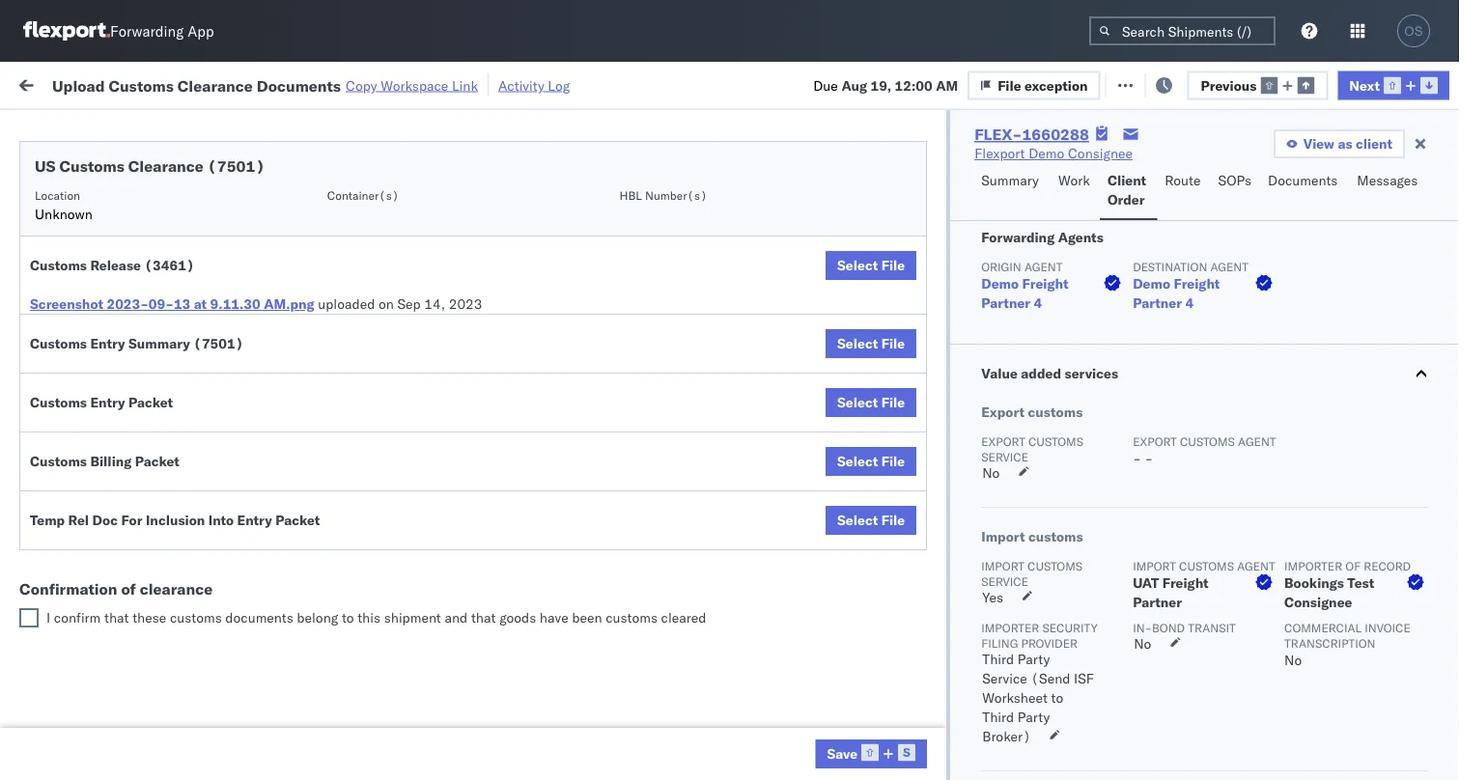 Task type: describe. For each thing, give the bounding box(es) containing it.
1893174
[[1108, 619, 1167, 636]]

1 11:59 from the top
[[311, 194, 349, 211]]

documents
[[225, 610, 293, 627]]

ca for schedule pickup from los angeles, ca link for first schedule pickup from los angeles, ca button from the bottom of the page
[[44, 628, 63, 644]]

work
[[55, 70, 105, 97]]

security
[[1043, 621, 1098, 635]]

work inside button
[[1059, 172, 1091, 189]]

transcription
[[1285, 636, 1376, 651]]

uetu5238478 for schedule pickup from los angeles, ca
[[1294, 448, 1388, 465]]

confirmation of clearance
[[19, 580, 213, 599]]

(7501) for us customs clearance (7501)
[[208, 157, 265, 176]]

value added services button
[[951, 345, 1460, 403]]

origin agent
[[982, 259, 1063, 274]]

7 resize handle column header from the left
[[1158, 150, 1181, 781]]

1 horizontal spatial at
[[383, 75, 395, 92]]

broker)
[[983, 729, 1032, 745]]

4 pdt, from the top
[[377, 321, 407, 338]]

messages button
[[1350, 163, 1429, 220]]

1 flex-1889466 from the top
[[1067, 449, 1167, 466]]

customs up 'customs billing packet' in the left of the page
[[30, 394, 87, 411]]

5 11:59 pm pdt, nov 4, 2022 from the top
[[311, 364, 489, 381]]

5 schedule pickup from los angeles, ca button from the top
[[44, 607, 274, 648]]

customs for export customs agent - -
[[1181, 434, 1236, 449]]

flex id
[[1036, 158, 1072, 172]]

lhuu7894563, for schedule pickup from los angeles, ca
[[1190, 448, 1290, 465]]

summary inside "summary" button
[[982, 172, 1039, 189]]

19,
[[871, 77, 892, 93]]

importer for importer of record
[[1285, 559, 1343, 573]]

2 ocean fcl from the top
[[591, 236, 659, 253]]

4 for destination
[[1186, 295, 1194, 312]]

from for schedule pickup from los angeles, ca link associated with second schedule pickup from los angeles, ca button from the bottom
[[150, 438, 179, 455]]

documents for upload customs clearance documents copy workspace link
[[257, 76, 341, 95]]

2 schedule delivery appointment link from the top
[[44, 319, 238, 339]]

select for customs entry packet
[[838, 394, 879, 411]]

confirm delivery button
[[44, 574, 147, 596]]

los up '(3461)'
[[182, 226, 204, 243]]

fcl for 1st schedule pickup from los angeles, ca button from the top
[[634, 236, 659, 253]]

jan for 12,
[[410, 619, 431, 636]]

forwarding for forwarding app
[[110, 22, 184, 40]]

importer security filing provider
[[982, 621, 1098, 651]]

flex- down 'security'
[[1067, 661, 1108, 678]]

1 4, from the top
[[439, 194, 452, 211]]

6 hlxu6269489, from the top
[[1293, 406, 1392, 423]]

3 schedule delivery appointment button from the top
[[44, 489, 238, 511]]

delivery for 'confirm delivery' button
[[97, 575, 147, 592]]

3 flex-1889466 from the top
[[1067, 534, 1167, 551]]

freight inside uat freight partner
[[1163, 575, 1209, 592]]

next
[[1350, 77, 1381, 93]]

5 hlxu8034 from the top
[[1395, 363, 1460, 380]]

flex- up agents
[[1067, 194, 1108, 211]]

bond
[[1153, 621, 1186, 635]]

2 uetu5238478 from the top
[[1294, 491, 1388, 508]]

select file for temp rel doc for inclusion into entry packet
[[838, 512, 906, 529]]

1 flex-1846748 from the top
[[1067, 194, 1167, 211]]

select for customs entry summary (7501)
[[838, 335, 879, 352]]

0 horizontal spatial bookings test consignee
[[843, 619, 997, 636]]

select file button for customs billing packet
[[826, 447, 917, 476]]

12:00
[[895, 77, 933, 93]]

pst, for 4:00 pm pst, dec 23, 2022
[[368, 534, 398, 551]]

205 on track
[[444, 75, 523, 92]]

file for customs entry packet
[[882, 394, 906, 411]]

forwarding app
[[110, 22, 214, 40]]

pickup for 1st schedule pickup from los angeles, ca button from the top
[[105, 226, 147, 243]]

jan for 23,
[[401, 704, 423, 721]]

select file for customs billing packet
[[838, 453, 906, 470]]

by:
[[70, 118, 89, 135]]

5 ocean fcl from the top
[[591, 534, 659, 551]]

los inside confirm pickup from los angeles, ca
[[174, 523, 196, 540]]

flex- down work button
[[1067, 236, 1108, 253]]

flex- up the import customs
[[1067, 491, 1108, 508]]

12,
[[434, 619, 455, 636]]

upload customs clearance documents
[[44, 396, 212, 432]]

customs for export customs service
[[1029, 434, 1084, 449]]

demo freight partner 4 link for origin
[[982, 274, 1126, 313]]

3 schedule pickup from los angeles, ca button from the top
[[44, 352, 274, 393]]

4, for schedule pickup from los angeles, ca link related to 1st schedule pickup from los angeles, ca button from the top
[[439, 236, 452, 253]]

flex-1893174
[[1067, 619, 1167, 636]]

lhuu7894563, uetu5238478 for confirm delivery
[[1190, 576, 1388, 593]]

schedule for 1st schedule pickup from los angeles, ca button from the top
[[44, 226, 102, 243]]

packet for customs entry packet
[[129, 394, 173, 411]]

customs down screenshot
[[30, 335, 87, 352]]

record
[[1365, 559, 1412, 573]]

pst, for 8:30 pm pst, jan 23, 2023
[[368, 704, 398, 721]]

location
[[35, 188, 80, 202]]

2 vertical spatial consignee
[[932, 619, 997, 636]]

doc
[[92, 512, 118, 529]]

2 schedule pickup from los angeles, ca button from the top
[[44, 267, 274, 308]]

batch action button
[[1322, 69, 1449, 98]]

flex- right added
[[1067, 364, 1108, 381]]

copy
[[346, 77, 377, 94]]

1 karl from the top
[[1008, 661, 1033, 678]]

select file button for customs entry summary (7501)
[[826, 329, 917, 358]]

delivery for 1st schedule delivery appointment button from the top
[[105, 193, 155, 210]]

pm for fourth schedule pickup from los angeles, ca button from the bottom of the page
[[352, 279, 373, 296]]

numbers for mbl/mawb numbers
[[1386, 158, 1434, 172]]

isf
[[1075, 671, 1095, 687]]

customs down clearance
[[170, 610, 222, 627]]

customs down forwarding app
[[109, 76, 174, 95]]

pickup for confirm pickup from los angeles, ca button
[[97, 523, 139, 540]]

test inside bookings test consignee
[[1348, 575, 1375, 592]]

been
[[572, 610, 602, 627]]

2 integration from the top
[[843, 704, 909, 721]]

container(s)
[[327, 188, 399, 202]]

fcl for confirm pickup from los angeles, ca button
[[634, 534, 659, 551]]

2 schedule pickup from los angeles, ca from the top
[[44, 268, 260, 304]]

from for schedule pickup from los angeles, ca link for first schedule pickup from los angeles, ca button from the bottom of the page
[[150, 608, 179, 625]]

import for import work
[[163, 75, 206, 92]]

origin
[[982, 259, 1022, 274]]

1 integration from the top
[[843, 661, 909, 678]]

os button
[[1392, 9, 1437, 53]]

customs release (3461)
[[30, 257, 195, 274]]

0 vertical spatial bookings test consignee
[[1285, 575, 1375, 611]]

0 vertical spatial 2023
[[449, 296, 483, 313]]

1846748 for upload customs clearance documents button
[[1108, 406, 1167, 423]]

release
[[90, 257, 141, 274]]

4, for third schedule pickup from los angeles, ca button from the top's schedule pickup from los angeles, ca link
[[439, 364, 452, 381]]

1 appointment from the top
[[158, 193, 238, 210]]

4 for origin
[[1034, 295, 1043, 312]]

sops
[[1219, 172, 1252, 189]]

4, for schedule pickup from los angeles, ca link for fourth schedule pickup from los angeles, ca button from the bottom of the page
[[439, 279, 452, 296]]

schedule pickup from los angeles, ca link for fourth schedule pickup from los angeles, ca button from the bottom of the page
[[44, 267, 274, 306]]

angeles, for schedule pickup from los angeles, ca link associated with second schedule pickup from los angeles, ca button from the bottom
[[207, 438, 260, 455]]

flex- down export customs
[[1067, 449, 1108, 466]]

angeles, for schedule pickup from los angeles, ca link related to 1st schedule pickup from los angeles, ca button from the top
[[207, 226, 260, 243]]

partner for destination
[[1134, 295, 1183, 312]]

4 resize handle column header from the left
[[684, 150, 707, 781]]

confirmation
[[19, 580, 117, 599]]

service for yes
[[982, 574, 1029, 589]]

3 schedule pickup from los angeles, ca from the top
[[44, 353, 260, 389]]

2 schedule delivery appointment button from the top
[[44, 319, 238, 341]]

screenshot
[[30, 296, 103, 313]]

unknown
[[35, 206, 93, 223]]

client order button
[[1100, 163, 1158, 220]]

4 ocean fcl from the top
[[591, 491, 659, 508]]

client
[[1108, 172, 1147, 189]]

upload for upload customs clearance documents
[[44, 396, 88, 413]]

customs for import customs
[[1029, 529, 1084, 545]]

2 appointment from the top
[[158, 320, 238, 337]]

14,
[[425, 296, 445, 313]]

packet for customs billing packet
[[135, 453, 180, 470]]

3 resize handle column header from the left
[[558, 150, 582, 781]]

1660288
[[1023, 125, 1090, 144]]

4 4, from the top
[[439, 321, 452, 338]]

3 nov from the top
[[411, 279, 436, 296]]

upload customs clearance documents button
[[44, 395, 274, 435]]

4 fcl from the top
[[634, 491, 659, 508]]

client
[[1357, 135, 1393, 152]]

view
[[1304, 135, 1335, 152]]

8 resize handle column header from the left
[[1283, 150, 1306, 781]]

2 integration test account - karl lagerfeld from the top
[[843, 704, 1094, 721]]

6 ceau7522281, from the top
[[1190, 406, 1290, 423]]

customs inside upload customs clearance documents
[[92, 396, 146, 413]]

1 horizontal spatial file exception
[[1131, 75, 1221, 92]]

hbl number(s)
[[620, 188, 708, 202]]

1 hlxu8034 from the top
[[1395, 193, 1460, 210]]

3 appointment from the top
[[158, 490, 238, 507]]

1 fcl from the top
[[634, 194, 659, 211]]

gvcu5265864
[[1190, 661, 1286, 678]]

customs for import customs service
[[1028, 559, 1083, 573]]

freight for destination
[[1174, 275, 1221, 292]]

4 schedule pickup from los angeles, ca from the top
[[44, 438, 260, 474]]

flex-1662119
[[1067, 746, 1167, 763]]

3 ceau7522281, hlxu6269489, hlxu8034 from the top
[[1190, 278, 1460, 295]]

flex-1846748 for 1st schedule pickup from los angeles, ca button from the top
[[1067, 236, 1167, 253]]

flexport
[[975, 145, 1026, 162]]

due
[[814, 77, 838, 93]]

actions
[[1402, 158, 1442, 172]]

1 resize handle column header from the left
[[276, 150, 300, 781]]

4 hlxu6269489, from the top
[[1293, 321, 1392, 338]]

1 abcdefg78456546 from the top
[[1316, 491, 1446, 508]]

services
[[1065, 365, 1119, 382]]

copy workspace link button
[[346, 77, 478, 94]]

cleared
[[661, 610, 707, 627]]

belong
[[297, 610, 338, 627]]

import for import customs
[[982, 529, 1026, 545]]

container numbers
[[1190, 150, 1242, 180]]

5 nov from the top
[[411, 364, 436, 381]]

importer for importer security filing provider
[[982, 621, 1040, 635]]

9.11.30
[[210, 296, 261, 313]]

6 hlxu8034 from the top
[[1395, 406, 1460, 423]]

1 hlxu6269489, from the top
[[1293, 193, 1392, 210]]

customs down 'by:'
[[59, 157, 125, 176]]

11:59 for third schedule pickup from los angeles, ca button from the top
[[311, 364, 349, 381]]

save button
[[816, 740, 928, 769]]

mbl/mawb
[[1316, 158, 1383, 172]]

1 1846748 from the top
[[1108, 194, 1167, 211]]

angeles, for third schedule pickup from los angeles, ca button from the top's schedule pickup from los angeles, ca link
[[207, 353, 260, 370]]

clearance for us customs clearance (7501)
[[128, 157, 204, 176]]

1 ceau7522281, hlxu6269489, hlxu8034 from the top
[[1190, 193, 1460, 210]]

1 ocean fcl from the top
[[591, 194, 659, 211]]

5 ceau7522281, from the top
[[1190, 363, 1290, 380]]

export customs
[[982, 404, 1083, 421]]

1846748 for third schedule pickup from los angeles, ca button from the top
[[1108, 364, 1167, 381]]

2 account from the top
[[942, 704, 993, 721]]

1662119
[[1108, 746, 1167, 763]]

commercial
[[1285, 621, 1362, 635]]

pickup for second schedule pickup from los angeles, ca button from the bottom
[[105, 438, 147, 455]]

5 resize handle column header from the left
[[810, 150, 833, 781]]

export for export customs service
[[982, 434, 1026, 449]]

screenshot 2023-09-13 at 9.11.30 am.png link
[[30, 295, 315, 314]]

customs entry summary (7501)
[[30, 335, 244, 352]]

Search Work text field
[[811, 69, 1022, 98]]

flex- up the provider
[[1067, 619, 1108, 636]]

container numbers button
[[1181, 146, 1287, 181]]

2023-
[[107, 296, 149, 313]]

am
[[936, 77, 959, 93]]

2 lhuu7894563, from the top
[[1190, 491, 1290, 508]]

8:30 pm pst, jan 23, 2023
[[311, 704, 484, 721]]

flexport demo consignee
[[975, 145, 1133, 162]]

2 lagerfeld from the top
[[1036, 704, 1094, 721]]

for
[[121, 512, 142, 529]]

pst, for 11:59 pm pst, dec 13, 2022
[[377, 491, 406, 508]]

freight for origin
[[1023, 275, 1069, 292]]

and
[[445, 610, 468, 627]]

flex- down agents
[[1067, 279, 1108, 296]]

in-
[[1134, 621, 1153, 635]]

mbl/mawb numbers
[[1316, 158, 1434, 172]]

1 pdt, from the top
[[377, 194, 407, 211]]

6 ceau7522281, hlxu6269489, hlxu8034 from the top
[[1190, 406, 1460, 423]]

13
[[174, 296, 191, 313]]

2 11:59 pm pdt, nov 4, 2022 from the top
[[311, 236, 489, 253]]

3 ceau7522281, from the top
[[1190, 278, 1290, 295]]

3 1889466 from the top
[[1108, 534, 1167, 551]]

demo for destination agent
[[1134, 275, 1171, 292]]

schedule for second schedule pickup from los angeles, ca button from the bottom
[[44, 438, 102, 455]]

4 11:59 pm pdt, nov 4, 2022 from the top
[[311, 321, 489, 338]]

flex- up 'flexport'
[[975, 125, 1023, 144]]

schedule pickup from los angeles, ca link for 1st schedule pickup from los angeles, ca button from the top
[[44, 225, 274, 263]]

6 ocean fcl from the top
[[591, 619, 659, 636]]

2 nov from the top
[[411, 236, 436, 253]]

west
[[902, 746, 933, 763]]

1 horizontal spatial exception
[[1158, 75, 1221, 92]]

1 vertical spatial on
[[379, 296, 394, 313]]

schedule for 1st schedule delivery appointment button from the top
[[44, 193, 102, 210]]

schedule for schedule pickup from rotterdam, netherlands button
[[44, 693, 102, 710]]

upload customs clearance documents link
[[44, 395, 274, 433]]

4 schedule pickup from los angeles, ca button from the top
[[44, 437, 274, 478]]

2 hlxu6269489, from the top
[[1293, 236, 1392, 253]]

have
[[540, 610, 569, 627]]

i
[[46, 610, 50, 627]]

1 nov from the top
[[411, 194, 436, 211]]

los down upload customs clearance documents button
[[182, 438, 204, 455]]

3 schedule delivery appointment link from the top
[[44, 489, 238, 509]]

3 hlxu6269489, from the top
[[1293, 278, 1392, 295]]

2 that from the left
[[471, 610, 496, 627]]

select file for customs release (3461)
[[838, 257, 906, 274]]

flex
[[1036, 158, 1057, 172]]

third party service (send isf worksheet to third party broker)
[[983, 651, 1095, 745]]

4 hlxu8034 from the top
[[1395, 321, 1460, 338]]

2 hlxu8034 from the top
[[1395, 236, 1460, 253]]

customs right been
[[606, 610, 658, 627]]

export for export customs
[[982, 404, 1025, 421]]

from for schedule pickup from los angeles, ca link for fourth schedule pickup from los angeles, ca button from the bottom of the page
[[150, 268, 179, 285]]

2 abcdefg78456546 from the top
[[1316, 576, 1446, 593]]

confirm
[[54, 610, 101, 627]]

service
[[983, 671, 1028, 687]]

5 ceau7522281, hlxu6269489, hlxu8034 from the top
[[1190, 363, 1460, 380]]

(7501) for customs entry summary (7501)
[[193, 335, 244, 352]]

1 1889466 from the top
[[1108, 449, 1167, 466]]

confirm pickup from los angeles, ca button
[[44, 522, 274, 563]]

pdt, for 1st schedule pickup from los angeles, ca button from the top
[[377, 236, 407, 253]]

fcl for third schedule pickup from los angeles, ca button from the top
[[634, 364, 659, 381]]

clearance
[[140, 580, 213, 599]]

msdu7304509
[[1190, 618, 1289, 635]]

shipment
[[384, 610, 441, 627]]

number(s)
[[645, 188, 708, 202]]

los down clearance
[[182, 608, 204, 625]]

2 vertical spatial packet
[[276, 512, 320, 529]]



Task type: locate. For each thing, give the bounding box(es) containing it.
select file for customs entry summary (7501)
[[838, 335, 906, 352]]

that down confirmation of clearance
[[104, 610, 129, 627]]

4 ceau7522281, from the top
[[1190, 321, 1290, 338]]

file for customs entry summary (7501)
[[882, 335, 906, 352]]

1 horizontal spatial on
[[472, 75, 488, 92]]

dec for 23,
[[401, 534, 426, 551]]

1 horizontal spatial that
[[471, 610, 496, 627]]

schedule delivery appointment button down us customs clearance (7501)
[[44, 192, 238, 213]]

summary down 09- in the left of the page
[[129, 335, 190, 352]]

workitem
[[21, 158, 72, 172]]

0 horizontal spatial summary
[[129, 335, 190, 352]]

link
[[452, 77, 478, 94]]

2 vertical spatial entry
[[237, 512, 272, 529]]

select file button for temp rel doc for inclusion into entry packet
[[826, 506, 917, 535]]

1846748 right added
[[1108, 364, 1167, 381]]

6 fcl from the top
[[634, 619, 659, 636]]

23, for dec
[[430, 534, 451, 551]]

1 4 from the left
[[1034, 295, 1043, 312]]

6 11:59 from the top
[[311, 491, 349, 508]]

0 vertical spatial (7501)
[[208, 157, 265, 176]]

integration
[[843, 661, 909, 678], [843, 704, 909, 721]]

1 vertical spatial schedule delivery appointment link
[[44, 319, 238, 339]]

4 flex-1889466 from the top
[[1067, 576, 1167, 593]]

1 horizontal spatial numbers
[[1386, 158, 1434, 172]]

3 pdt, from the top
[[377, 279, 407, 296]]

1 vertical spatial of
[[121, 580, 136, 599]]

1 horizontal spatial summary
[[982, 172, 1039, 189]]

11:59 for 1st schedule pickup from los angeles, ca button from the top
[[311, 236, 349, 253]]

consignee
[[1069, 145, 1133, 162], [1285, 594, 1353, 611], [932, 619, 997, 636]]

schedule delivery appointment up for
[[44, 490, 238, 507]]

no inside commercial invoice transcription no
[[1285, 652, 1303, 669]]

activity log button
[[499, 73, 570, 97]]

5 select file button from the top
[[826, 506, 917, 535]]

importer up commercial
[[1285, 559, 1343, 573]]

4 down destination agent
[[1186, 295, 1194, 312]]

0 vertical spatial upload
[[52, 76, 105, 95]]

2 party from the top
[[1018, 709, 1050, 726]]

11:59 for 1st schedule delivery appointment button from the bottom
[[311, 491, 349, 508]]

service inside export customs service
[[982, 450, 1029, 464]]

no down transcription
[[1285, 652, 1303, 669]]

1 vertical spatial karl
[[1008, 704, 1033, 721]]

on
[[472, 75, 488, 92], [379, 296, 394, 313]]

next button
[[1339, 71, 1450, 100]]

bookings inside bookings test consignee
[[1285, 575, 1345, 592]]

2 4 from the left
[[1186, 295, 1194, 312]]

1 horizontal spatial documents
[[257, 76, 341, 95]]

of left record
[[1346, 559, 1362, 573]]

schedule down "unknown"
[[44, 226, 102, 243]]

0 horizontal spatial work
[[210, 75, 244, 92]]

0 vertical spatial schedule delivery appointment button
[[44, 192, 238, 213]]

work button
[[1051, 163, 1100, 220]]

schedule delivery appointment for 1st schedule delivery appointment link
[[44, 193, 238, 210]]

ceau7522281, hlxu6269489, hlxu8034
[[1190, 193, 1460, 210], [1190, 236, 1460, 253], [1190, 278, 1460, 295], [1190, 321, 1460, 338], [1190, 363, 1460, 380], [1190, 406, 1460, 423]]

1 horizontal spatial work
[[1059, 172, 1091, 189]]

demo freight partner 4 down origin agent
[[982, 275, 1069, 312]]

from inside schedule pickup from rotterdam, netherlands
[[150, 693, 179, 710]]

pickup for first schedule pickup from los angeles, ca button from the bottom of the page
[[105, 608, 147, 625]]

demo freight partner 4 for destination
[[1134, 275, 1221, 312]]

dec for 13,
[[410, 491, 435, 508]]

6 ca from the top
[[44, 628, 63, 644]]

1 vertical spatial work
[[1059, 172, 1091, 189]]

0 horizontal spatial documents
[[44, 415, 114, 432]]

1 horizontal spatial bookings test consignee
[[1285, 575, 1375, 611]]

5 hlxu6269489, from the top
[[1293, 363, 1392, 380]]

integration test account - karl lagerfeld
[[843, 661, 1094, 678], [843, 704, 1094, 721]]

consignee up client
[[1069, 145, 1133, 162]]

759 at risk
[[355, 75, 421, 92]]

appointment up inclusion
[[158, 490, 238, 507]]

dec
[[410, 491, 435, 508], [401, 534, 426, 551]]

work right flex
[[1059, 172, 1091, 189]]

0 vertical spatial of
[[1346, 559, 1362, 573]]

flex-1846748 button
[[1036, 189, 1171, 216], [1036, 189, 1171, 216], [1036, 231, 1171, 258], [1036, 231, 1171, 258], [1036, 274, 1171, 301], [1036, 274, 1171, 301], [1036, 359, 1171, 386], [1036, 359, 1171, 386], [1036, 401, 1171, 429], [1036, 401, 1171, 429]]

0 vertical spatial work
[[210, 75, 244, 92]]

2 demo freight partner 4 from the left
[[1134, 275, 1221, 312]]

flex- up 'security'
[[1067, 576, 1108, 593]]

customs
[[1029, 404, 1083, 421], [1029, 434, 1084, 449], [1181, 434, 1236, 449], [1029, 529, 1084, 545], [1028, 559, 1083, 573], [1180, 559, 1235, 573], [170, 610, 222, 627], [606, 610, 658, 627]]

2 third from the top
[[983, 709, 1015, 726]]

delivery down us customs clearance (7501)
[[105, 193, 155, 210]]

yes
[[983, 589, 1004, 606]]

0 horizontal spatial consignee
[[932, 619, 997, 636]]

container
[[1190, 150, 1242, 165]]

Search Shipments (/) text field
[[1090, 16, 1276, 45]]

entry for summary
[[90, 335, 125, 352]]

filtered
[[19, 118, 66, 135]]

agent right destination
[[1211, 259, 1249, 274]]

partner down uat
[[1134, 594, 1183, 611]]

9 resize handle column header from the left
[[1425, 150, 1448, 781]]

0 horizontal spatial no
[[983, 465, 1000, 482]]

5 select from the top
[[838, 512, 879, 529]]

us customs clearance (7501)
[[35, 157, 265, 176]]

1 vertical spatial third
[[983, 709, 1015, 726]]

3 select from the top
[[838, 394, 879, 411]]

1 horizontal spatial demo freight partner 4
[[1134, 275, 1221, 312]]

1 vertical spatial integration
[[843, 704, 909, 721]]

no for in-bond transit
[[1134, 636, 1152, 653]]

1 vertical spatial bookings
[[843, 619, 899, 636]]

of for clearance
[[121, 580, 136, 599]]

demo down origin
[[982, 275, 1019, 292]]

2 ceau7522281, hlxu6269489, hlxu8034 from the top
[[1190, 236, 1460, 253]]

1 schedule pickup from los angeles, ca button from the top
[[44, 225, 274, 265]]

importer
[[1285, 559, 1343, 573], [982, 621, 1040, 635]]

2 demo freight partner 4 link from the left
[[1134, 274, 1277, 313]]

schedule for third schedule pickup from los angeles, ca button from the top
[[44, 353, 102, 370]]

4 flex-1846748 from the top
[[1067, 364, 1167, 381]]

schedule for second schedule delivery appointment button from the top of the page
[[44, 320, 102, 337]]

due aug 19, 12:00 am
[[814, 77, 959, 93]]

schedule for fourth schedule pickup from los angeles, ca button from the bottom of the page
[[44, 268, 102, 285]]

9 schedule from the top
[[44, 693, 102, 710]]

1 vertical spatial bookings test consignee
[[843, 619, 997, 636]]

workspace
[[381, 77, 449, 94]]

4 1846748 from the top
[[1108, 364, 1167, 381]]

3 schedule from the top
[[44, 268, 102, 285]]

ca inside confirm pickup from los angeles, ca
[[44, 543, 63, 559]]

4:00 pm pst, dec 23, 2022
[[311, 534, 488, 551]]

1 vertical spatial to
[[1052, 690, 1064, 707]]

abcdefg78456546 down record
[[1316, 576, 1446, 593]]

schedule for 1st schedule delivery appointment button from the bottom
[[44, 490, 102, 507]]

integration test account - karl lagerfeld up the broker) in the right of the page
[[843, 704, 1094, 721]]

bookings test consignee down yes
[[843, 619, 997, 636]]

work inside button
[[210, 75, 244, 92]]

hlxu6269489,
[[1293, 193, 1392, 210], [1293, 236, 1392, 253], [1293, 278, 1392, 295], [1293, 321, 1392, 338], [1293, 363, 1392, 380], [1293, 406, 1392, 423]]

11:59 for fourth schedule pickup from los angeles, ca button from the bottom of the page
[[311, 279, 349, 296]]

filtered by:
[[19, 118, 89, 135]]

delivery for 1st schedule delivery appointment button from the bottom
[[105, 490, 155, 507]]

2023 for 8:30 pm pst, jan 23, 2023
[[450, 704, 484, 721]]

1 horizontal spatial forwarding
[[982, 229, 1055, 246]]

flex- up import customs service
[[1067, 534, 1108, 551]]

2023
[[449, 296, 483, 313], [459, 619, 492, 636], [450, 704, 484, 721]]

1889466 down export customs agent - -
[[1108, 491, 1167, 508]]

1 schedule delivery appointment link from the top
[[44, 192, 238, 211]]

1 vertical spatial importer
[[982, 621, 1040, 635]]

flex-1846748 down services
[[1067, 406, 1167, 423]]

angeles, for schedule pickup from los angeles, ca link for first schedule pickup from los angeles, ca button from the bottom of the page
[[207, 608, 260, 625]]

1 account from the top
[[942, 661, 993, 678]]

packet right billing
[[135, 453, 180, 470]]

forwarding app link
[[23, 21, 214, 41]]

entry
[[90, 335, 125, 352], [90, 394, 125, 411], [237, 512, 272, 529]]

5 4, from the top
[[439, 364, 452, 381]]

0 vertical spatial consignee
[[1069, 145, 1133, 162]]

1 demo freight partner 4 from the left
[[982, 275, 1069, 312]]

customs inside import customs service
[[1028, 559, 1083, 573]]

2 vertical spatial 2023
[[450, 704, 484, 721]]

bookings test consignee down importer of record
[[1285, 575, 1375, 611]]

pickup for schedule pickup from rotterdam, netherlands button
[[105, 693, 147, 710]]

0 horizontal spatial demo freight partner 4 link
[[982, 274, 1126, 313]]

confirm for confirm delivery
[[44, 575, 94, 592]]

1889466 down services
[[1108, 449, 1167, 466]]

los left into
[[174, 523, 196, 540]]

1 horizontal spatial consignee
[[1069, 145, 1133, 162]]

11:59
[[311, 194, 349, 211], [311, 236, 349, 253], [311, 279, 349, 296], [311, 321, 349, 338], [311, 364, 349, 381], [311, 491, 349, 508], [311, 619, 349, 636]]

4 select from the top
[[838, 453, 879, 470]]

select for customs release (3461)
[[838, 257, 879, 274]]

previous button
[[1188, 71, 1329, 100]]

ca down the customs release (3461)
[[44, 287, 63, 304]]

2 service from the top
[[982, 574, 1029, 589]]

1 schedule delivery appointment button from the top
[[44, 192, 238, 213]]

resize handle column header
[[276, 150, 300, 781], [491, 150, 514, 781], [558, 150, 582, 781], [684, 150, 707, 781], [810, 150, 833, 781], [1003, 150, 1026, 781], [1158, 150, 1181, 781], [1283, 150, 1306, 781], [1425, 150, 1448, 781]]

1 vertical spatial (7501)
[[193, 335, 244, 352]]

1 horizontal spatial 4
[[1186, 295, 1194, 312]]

5 schedule pickup from los angeles, ca from the top
[[44, 608, 260, 644]]

documents
[[257, 76, 341, 95], [1269, 172, 1339, 189], [44, 415, 114, 432]]

client order
[[1108, 172, 1147, 208]]

flex-1846748 for fourth schedule pickup from los angeles, ca button from the bottom of the page
[[1067, 279, 1167, 296]]

log
[[548, 77, 570, 94]]

2 horizontal spatial consignee
[[1285, 594, 1353, 611]]

pm for schedule pickup from rotterdam, netherlands button
[[344, 704, 365, 721]]

1 vertical spatial at
[[194, 296, 207, 313]]

numbers inside button
[[1386, 158, 1434, 172]]

1889466 up uat
[[1108, 534, 1167, 551]]

1 vertical spatial packet
[[135, 453, 180, 470]]

7 schedule from the top
[[44, 490, 102, 507]]

select file button for customs release (3461)
[[826, 251, 917, 280]]

maeu9736123
[[1316, 619, 1414, 636]]

pickup up netherlands
[[105, 693, 147, 710]]

schedule delivery appointment for second schedule delivery appointment link from the bottom of the page
[[44, 320, 238, 337]]

2023 for 11:59 pm pst, jan 12, 2023
[[459, 619, 492, 636]]

importer inside "importer security filing provider"
[[982, 621, 1040, 635]]

1 horizontal spatial to
[[1052, 690, 1064, 707]]

5 schedule pickup from los angeles, ca link from the top
[[44, 607, 274, 646]]

party down worksheet
[[1018, 709, 1050, 726]]

0 horizontal spatial demo freight partner 4
[[982, 275, 1069, 312]]

pickup inside schedule pickup from rotterdam, netherlands
[[105, 693, 147, 710]]

11:59 for first schedule pickup from los angeles, ca button from the bottom of the page
[[311, 619, 349, 636]]

flex- down services
[[1067, 406, 1108, 423]]

import work button
[[155, 62, 251, 105]]

0 vertical spatial uetu5238478
[[1294, 448, 1388, 465]]

agent inside export customs agent - -
[[1239, 434, 1277, 449]]

1 vertical spatial 2023
[[459, 619, 492, 636]]

file for customs release (3461)
[[882, 257, 906, 274]]

(7501) down "upload customs clearance documents copy workspace link"
[[208, 157, 265, 176]]

summary down 'flexport'
[[982, 172, 1039, 189]]

fcl for first schedule pickup from los angeles, ca button from the bottom of the page
[[634, 619, 659, 636]]

0 vertical spatial forwarding
[[110, 22, 184, 40]]

pst, right 8:30
[[368, 704, 398, 721]]

this
[[358, 610, 381, 627]]

0 vertical spatial integration
[[843, 661, 909, 678]]

pickup for fourth schedule pickup from los angeles, ca button from the bottom of the page
[[105, 268, 147, 285]]

1846748 down destination
[[1108, 279, 1167, 296]]

schedule up customs entry packet on the left of the page
[[44, 353, 102, 370]]

2 vertical spatial schedule delivery appointment
[[44, 490, 238, 507]]

numbers for container numbers
[[1190, 166, 1238, 180]]

pst, down 11:59 pm pst, dec 13, 2022
[[368, 534, 398, 551]]

2 vertical spatial clearance
[[150, 396, 212, 413]]

import
[[163, 75, 206, 92], [982, 529, 1026, 545], [982, 559, 1025, 573], [1134, 559, 1177, 573]]

0 horizontal spatial forwarding
[[110, 22, 184, 40]]

value
[[982, 365, 1018, 382]]

hlxu8034
[[1395, 193, 1460, 210], [1395, 236, 1460, 253], [1395, 278, 1460, 295], [1395, 321, 1460, 338], [1395, 363, 1460, 380], [1395, 406, 1460, 423]]

0 vertical spatial bookings
[[1285, 575, 1345, 592]]

my work
[[19, 70, 105, 97]]

schedule for first schedule pickup from los angeles, ca button from the bottom of the page
[[44, 608, 102, 625]]

clearance down app
[[178, 76, 253, 95]]

0 vertical spatial account
[[942, 661, 993, 678]]

8 schedule from the top
[[44, 608, 102, 625]]

0 vertical spatial lagerfeld
[[1036, 661, 1094, 678]]

delivery for second schedule delivery appointment button from the top of the page
[[105, 320, 155, 337]]

1 that from the left
[[104, 610, 129, 627]]

from for confirm pickup from los angeles, ca link
[[143, 523, 171, 540]]

2 fcl from the top
[[634, 236, 659, 253]]

schedule delivery appointment button up for
[[44, 489, 238, 511]]

to inside third party service (send isf worksheet to third party broker)
[[1052, 690, 1064, 707]]

schedule pickup from los angeles, ca button
[[44, 225, 274, 265], [44, 267, 274, 308], [44, 352, 274, 393], [44, 437, 274, 478], [44, 607, 274, 648]]

2 vertical spatial appointment
[[158, 490, 238, 507]]

1 horizontal spatial of
[[1346, 559, 1362, 573]]

third down filing
[[983, 651, 1015, 668]]

import inside button
[[163, 75, 206, 92]]

0 horizontal spatial demo
[[982, 275, 1019, 292]]

2 vertical spatial schedule delivery appointment button
[[44, 489, 238, 511]]

lhuu7894563, uetu5238478
[[1190, 448, 1388, 465], [1190, 491, 1388, 508], [1190, 576, 1388, 593]]

0 horizontal spatial to
[[342, 610, 354, 627]]

1846748 down services
[[1108, 406, 1167, 423]]

no down the in-
[[1134, 636, 1152, 653]]

of for record
[[1346, 559, 1362, 573]]

to left this in the bottom of the page
[[342, 610, 354, 627]]

0 vertical spatial lhuu7894563,
[[1190, 448, 1290, 465]]

2 resize handle column header from the left
[[491, 150, 514, 781]]

2023 down the '12,'
[[450, 704, 484, 721]]

(3461)
[[144, 257, 195, 274]]

message (0)
[[259, 75, 338, 92]]

rotterdam,
[[182, 693, 251, 710]]

select file for customs entry packet
[[838, 394, 906, 411]]

1 demo freight partner 4 link from the left
[[982, 274, 1126, 313]]

0 horizontal spatial at
[[194, 296, 207, 313]]

file for customs billing packet
[[882, 453, 906, 470]]

schedule delivery appointment link down us customs clearance (7501)
[[44, 192, 238, 211]]

4 ca from the top
[[44, 458, 63, 474]]

export inside export customs agent - -
[[1134, 434, 1178, 449]]

4 select file button from the top
[[826, 447, 917, 476]]

pickup up 'release'
[[105, 226, 147, 243]]

ca for third schedule pickup from los angeles, ca button from the top's schedule pickup from los angeles, ca link
[[44, 372, 63, 389]]

delivery up these at bottom left
[[97, 575, 147, 592]]

ceau7522281,
[[1190, 193, 1290, 210], [1190, 236, 1290, 253], [1190, 278, 1290, 295], [1190, 321, 1290, 338], [1190, 363, 1290, 380], [1190, 406, 1290, 423]]

hbl
[[620, 188, 642, 202]]

entry up 'customs billing packet' in the left of the page
[[90, 394, 125, 411]]

1 vertical spatial account
[[942, 704, 993, 721]]

flex-1889466 button
[[1036, 444, 1171, 471], [1036, 444, 1171, 471], [1036, 486, 1171, 514], [1036, 486, 1171, 514], [1036, 529, 1171, 556], [1036, 529, 1171, 556], [1036, 572, 1171, 599], [1036, 572, 1171, 599]]

7 ocean fcl from the top
[[591, 704, 659, 721]]

ocean fcl
[[591, 194, 659, 211], [591, 236, 659, 253], [591, 364, 659, 381], [591, 491, 659, 508], [591, 534, 659, 551], [591, 619, 659, 636], [591, 704, 659, 721]]

no down export customs service
[[983, 465, 1000, 482]]

of up these at bottom left
[[121, 580, 136, 599]]

0 horizontal spatial importer
[[982, 621, 1040, 635]]

1 vertical spatial dec
[[401, 534, 426, 551]]

(7501) down 9.11.30
[[193, 335, 244, 352]]

1 horizontal spatial no
[[1134, 636, 1152, 653]]

pm for 1st schedule pickup from los angeles, ca button from the top
[[352, 236, 373, 253]]

pdt, for fourth schedule pickup from los angeles, ca button from the bottom of the page
[[377, 279, 407, 296]]

3 ocean fcl from the top
[[591, 364, 659, 381]]

service inside import customs service
[[982, 574, 1029, 589]]

0 horizontal spatial bookings
[[843, 619, 899, 636]]

1 vertical spatial entry
[[90, 394, 125, 411]]

upload inside upload customs clearance documents
[[44, 396, 88, 413]]

mbl/mawb numbers button
[[1306, 154, 1460, 173]]

0 vertical spatial entry
[[90, 335, 125, 352]]

0 vertical spatial schedule delivery appointment
[[44, 193, 238, 210]]

23, down the '12,'
[[426, 704, 447, 721]]

netherlands
[[44, 713, 120, 729]]

forwarding up origin agent
[[982, 229, 1055, 246]]

pickup down confirmation of clearance
[[105, 608, 147, 625]]

3 hlxu8034 from the top
[[1395, 278, 1460, 295]]

3 1846748 from the top
[[1108, 279, 1167, 296]]

ca up customs entry packet on the left of the page
[[44, 372, 63, 389]]

of
[[1346, 559, 1362, 573], [121, 580, 136, 599]]

confirm inside confirm pickup from los angeles, ca
[[44, 523, 94, 540]]

-
[[1134, 450, 1142, 467], [1145, 450, 1154, 467], [996, 661, 1005, 678], [996, 704, 1005, 721]]

4 ceau7522281, hlxu6269489, hlxu8034 from the top
[[1190, 321, 1460, 338]]

1 vertical spatial forwarding
[[982, 229, 1055, 246]]

1 vertical spatial documents
[[1269, 172, 1339, 189]]

3 fcl from the top
[[634, 364, 659, 381]]

1 11:59 pm pdt, nov 4, 2022 from the top
[[311, 194, 489, 211]]

pickup for third schedule pickup from los angeles, ca button from the top
[[105, 353, 147, 370]]

to
[[342, 610, 354, 627], [1052, 690, 1064, 707]]

0 horizontal spatial numbers
[[1190, 166, 1238, 180]]

confirm for confirm pickup from los angeles, ca
[[44, 523, 94, 540]]

1 horizontal spatial importer
[[1285, 559, 1343, 573]]

entry for packet
[[90, 394, 125, 411]]

account down filing
[[942, 661, 993, 678]]

0 vertical spatial clearance
[[178, 76, 253, 95]]

angeles, for confirm pickup from los angeles, ca link
[[200, 523, 253, 540]]

flex-1846748 down client
[[1067, 194, 1167, 211]]

documents inside upload customs clearance documents
[[44, 415, 114, 432]]

2 vertical spatial schedule delivery appointment link
[[44, 489, 238, 509]]

export customs agent - -
[[1134, 434, 1277, 467]]

demo freight partner 4 for origin
[[982, 275, 1069, 312]]

freight down origin agent
[[1023, 275, 1069, 292]]

1 vertical spatial summary
[[129, 335, 190, 352]]

nov
[[411, 194, 436, 211], [411, 236, 436, 253], [411, 279, 436, 296], [411, 321, 436, 338], [411, 364, 436, 381]]

pickup inside confirm pickup from los angeles, ca
[[97, 523, 139, 540]]

los up 13
[[182, 268, 204, 285]]

upload customs clearance documents copy workspace link
[[52, 76, 478, 95]]

pst, for 11:59 pm pst, jan 12, 2023
[[377, 619, 406, 636]]

export down value added services button
[[1134, 434, 1178, 449]]

clearance for upload customs clearance documents copy workspace link
[[178, 76, 253, 95]]

that
[[104, 610, 129, 627], [471, 610, 496, 627]]

import inside import customs service
[[982, 559, 1025, 573]]

numbers inside container numbers
[[1190, 166, 1238, 180]]

4 nov from the top
[[411, 321, 436, 338]]

customs left billing
[[30, 453, 87, 470]]

0 vertical spatial importer
[[1285, 559, 1343, 573]]

angeles, inside confirm pickup from los angeles, ca
[[200, 523, 253, 540]]

workitem button
[[12, 154, 280, 173]]

exception
[[1158, 75, 1221, 92], [1025, 77, 1088, 93]]

agent up msdu7304509
[[1238, 559, 1276, 573]]

angeles, for schedule pickup from los angeles, ca link for fourth schedule pickup from los angeles, ca button from the bottom of the page
[[207, 268, 260, 285]]

jan down 11:59 pm pst, jan 12, 2023
[[401, 704, 423, 721]]

demo freight partner 4 down destination
[[1134, 275, 1221, 312]]

1 vertical spatial uetu5238478
[[1294, 491, 1388, 508]]

1 vertical spatial lhuu7894563, uetu5238478
[[1190, 491, 1388, 508]]

schedule inside schedule pickup from rotterdam, netherlands
[[44, 693, 102, 710]]

schedule delivery appointment
[[44, 193, 238, 210], [44, 320, 238, 337], [44, 490, 238, 507]]

0 vertical spatial schedule delivery appointment link
[[44, 192, 238, 211]]

flex-1660288
[[975, 125, 1090, 144]]

work down app
[[210, 75, 244, 92]]

2 11:59 from the top
[[311, 236, 349, 253]]

schedule delivery appointment link
[[44, 192, 238, 211], [44, 319, 238, 339], [44, 489, 238, 509]]

exception down search shipments (/) "text field"
[[1158, 75, 1221, 92]]

pm for first schedule pickup from los angeles, ca button from the bottom of the page
[[352, 619, 373, 636]]

schedule down the confirmation
[[44, 608, 102, 625]]

4 1889466 from the top
[[1108, 576, 1167, 593]]

appointment down 13
[[158, 320, 238, 337]]

on left sep
[[379, 296, 394, 313]]

no
[[983, 465, 1000, 482], [1134, 636, 1152, 653], [1285, 652, 1303, 669]]

from for schedule pickup from los angeles, ca link related to 1st schedule pickup from los angeles, ca button from the top
[[150, 226, 179, 243]]

2 flex-1846748 from the top
[[1067, 236, 1167, 253]]

3 select file button from the top
[[826, 388, 917, 417]]

None checkbox
[[19, 609, 39, 628]]

partner down origin
[[982, 295, 1031, 312]]

pm
[[352, 194, 373, 211], [352, 236, 373, 253], [352, 279, 373, 296], [352, 321, 373, 338], [352, 364, 373, 381], [352, 491, 373, 508], [344, 534, 365, 551], [352, 619, 373, 636], [344, 704, 365, 721]]

2 flex-1889466 from the top
[[1067, 491, 1167, 508]]

2 vertical spatial lhuu7894563, uetu5238478
[[1190, 576, 1388, 593]]

2 karl from the top
[[1008, 704, 1033, 721]]

3 11:59 pm pdt, nov 4, 2022 from the top
[[311, 279, 489, 296]]

as
[[1339, 135, 1353, 152]]

23, for jan
[[426, 704, 447, 721]]

0 vertical spatial dec
[[410, 491, 435, 508]]

0 horizontal spatial file exception
[[998, 77, 1088, 93]]

value added services
[[982, 365, 1119, 382]]

service
[[982, 450, 1029, 464], [982, 574, 1029, 589]]

1846748 for 1st schedule pickup from los angeles, ca button from the top
[[1108, 236, 1167, 253]]

5 pdt, from the top
[[377, 364, 407, 381]]

ca for schedule pickup from los angeles, ca link related to 1st schedule pickup from los angeles, ca button from the top
[[44, 245, 63, 262]]

1 vertical spatial appointment
[[158, 320, 238, 337]]

angeles,
[[207, 226, 260, 243], [207, 268, 260, 285], [207, 353, 260, 370], [207, 438, 260, 455], [200, 523, 253, 540], [207, 608, 260, 625]]

customs for import customs agent
[[1180, 559, 1235, 573]]

3 ca from the top
[[44, 372, 63, 389]]

2 vertical spatial documents
[[44, 415, 114, 432]]

partner inside uat freight partner
[[1134, 594, 1183, 611]]

ca for schedule pickup from los angeles, ca link associated with second schedule pickup from los angeles, ca button from the bottom
[[44, 458, 63, 474]]

0 horizontal spatial 4
[[1034, 295, 1043, 312]]

3 lhuu7894563, from the top
[[1190, 576, 1290, 593]]

screenshot 2023-09-13 at 9.11.30 am.png uploaded on sep 14, 2023
[[30, 296, 483, 313]]

consignee inside flexport demo consignee link
[[1069, 145, 1133, 162]]

import for import customs service
[[982, 559, 1025, 573]]

customs up uat freight partner
[[1180, 559, 1235, 573]]

goods
[[500, 610, 536, 627]]

pm for confirm pickup from los angeles, ca button
[[344, 534, 365, 551]]

759
[[355, 75, 380, 92]]

file exception down search shipments (/) "text field"
[[1131, 75, 1221, 92]]

customs down export customs
[[1029, 434, 1084, 449]]

invoice
[[1365, 621, 1411, 635]]

los down 13
[[182, 353, 204, 370]]

2 lhuu7894563, uetu5238478 from the top
[[1190, 491, 1388, 508]]

1 horizontal spatial demo
[[1029, 145, 1065, 162]]

on right 205
[[472, 75, 488, 92]]

2 ca from the top
[[44, 287, 63, 304]]

lagerfeld down the provider
[[1036, 661, 1094, 678]]

1 vertical spatial confirm
[[44, 575, 94, 592]]

schedule delivery appointment down us customs clearance (7501)
[[44, 193, 238, 210]]

uetu5238478
[[1294, 448, 1388, 465], [1294, 491, 1388, 508], [1294, 576, 1388, 593]]

customs inside export customs service
[[1029, 434, 1084, 449]]

0 vertical spatial to
[[342, 610, 354, 627]]

demo freight partner 4 link down destination agent
[[1134, 274, 1277, 313]]

ca for schedule pickup from los angeles, ca link for fourth schedule pickup from los angeles, ca button from the bottom of the page
[[44, 287, 63, 304]]

7 fcl from the top
[[634, 704, 659, 721]]

forwarding left app
[[110, 22, 184, 40]]

confirm up the confirm
[[44, 575, 94, 592]]

schedule up netherlands
[[44, 693, 102, 710]]

4 schedule from the top
[[44, 320, 102, 337]]

upload up 'by:'
[[52, 76, 105, 95]]

customs billing packet
[[30, 453, 180, 470]]

filing
[[982, 636, 1019, 651]]

import for import customs agent
[[1134, 559, 1177, 573]]

2 select file from the top
[[838, 335, 906, 352]]

agent down forwarding agents
[[1025, 259, 1063, 274]]

schedule pickup from los angeles, ca link for second schedule pickup from los angeles, ca button from the bottom
[[44, 437, 274, 476]]

205
[[444, 75, 469, 92]]

1 integration test account - karl lagerfeld from the top
[[843, 661, 1094, 678]]

schedule pickup from rotterdam, netherlands
[[44, 693, 251, 729]]

1 vertical spatial lagerfeld
[[1036, 704, 1094, 721]]

1 vertical spatial consignee
[[1285, 594, 1353, 611]]

6 resize handle column header from the left
[[1003, 150, 1026, 781]]

track
[[491, 75, 523, 92]]

flex-1846748 for upload customs clearance documents button
[[1067, 406, 1167, 423]]

customs inside export customs agent - -
[[1181, 434, 1236, 449]]

5 schedule from the top
[[44, 353, 102, 370]]

1 schedule pickup from los angeles, ca from the top
[[44, 226, 260, 262]]

schedule pickup from rotterdam, netherlands link
[[44, 692, 274, 731]]

temp rel doc for inclusion into entry packet
[[30, 512, 320, 529]]

documents inside documents button
[[1269, 172, 1339, 189]]

0 horizontal spatial on
[[379, 296, 394, 313]]

view as client
[[1304, 135, 1393, 152]]

1 third from the top
[[983, 651, 1015, 668]]

demo freight partner 4 link for destination
[[1134, 274, 1277, 313]]

0 horizontal spatial that
[[104, 610, 129, 627]]

1 schedule delivery appointment from the top
[[44, 193, 238, 210]]

customs up screenshot
[[30, 257, 87, 274]]

3 lhuu7894563, uetu5238478 from the top
[[1190, 576, 1388, 593]]

select for temp rel doc for inclusion into entry packet
[[838, 512, 879, 529]]

6 schedule from the top
[[44, 438, 102, 455]]

flex- down third party service (send isf worksheet to third party broker) at the right bottom
[[1067, 746, 1108, 763]]

karl up the broker) in the right of the page
[[1008, 704, 1033, 721]]

uetu5238478 for confirm delivery
[[1294, 576, 1388, 593]]

2 horizontal spatial demo
[[1134, 275, 1171, 292]]

destination
[[1134, 259, 1208, 274]]

karl
[[1008, 661, 1033, 678], [1008, 704, 1033, 721]]

ca up temp
[[44, 458, 63, 474]]

1846748 for fourth schedule pickup from los angeles, ca button from the bottom of the page
[[1108, 279, 1167, 296]]

from inside confirm pickup from los angeles, ca
[[143, 523, 171, 540]]

ca for confirm pickup from los angeles, ca link
[[44, 543, 63, 559]]

partner for origin
[[982, 295, 1031, 312]]

no for export customs service
[[983, 465, 1000, 482]]

1 vertical spatial service
[[982, 574, 1029, 589]]

1 party from the top
[[1018, 651, 1050, 668]]

0 vertical spatial karl
[[1008, 661, 1033, 678]]

export inside export customs service
[[982, 434, 1026, 449]]

import customs
[[982, 529, 1084, 545]]

2 1889466 from the top
[[1108, 491, 1167, 508]]

entry right into
[[237, 512, 272, 529]]

flexport. image
[[23, 21, 110, 41]]

import up import customs service
[[982, 529, 1026, 545]]

clearance inside upload customs clearance documents
[[150, 396, 212, 413]]

sep
[[398, 296, 421, 313]]

1 schedule from the top
[[44, 193, 102, 210]]

ca down "unknown"
[[44, 245, 63, 262]]

0 horizontal spatial exception
[[1025, 77, 1088, 93]]

select file button
[[826, 251, 917, 280], [826, 329, 917, 358], [826, 388, 917, 417], [826, 447, 917, 476], [826, 506, 917, 535]]

consignee inside bookings test consignee
[[1285, 594, 1353, 611]]

2 ceau7522281, from the top
[[1190, 236, 1290, 253]]

2 schedule pickup from los angeles, ca link from the top
[[44, 267, 274, 306]]

11:59 pm pst, dec 13, 2022
[[311, 491, 496, 508]]

flex-1846748 right added
[[1067, 364, 1167, 381]]

customs up billing
[[92, 396, 146, 413]]



Task type: vqa. For each thing, say whether or not it's contained in the screenshot.
the Trade inside Foreign Trade Zone (wants 214 Filing)
no



